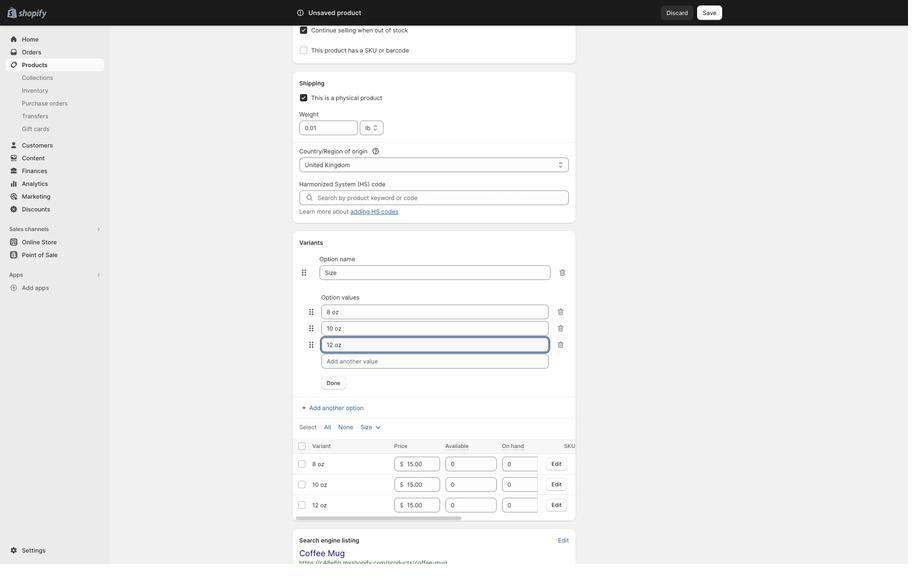 Task type: locate. For each thing, give the bounding box(es) containing it.
3 $ from the top
[[400, 502, 404, 509]]

or
[[379, 47, 385, 54]]

options element down 10 oz
[[312, 502, 327, 509]]

settings
[[22, 547, 46, 554]]

store
[[42, 238, 57, 246]]

product right physical at left top
[[361, 94, 383, 101]]

this for this is a physical product
[[311, 94, 323, 101]]

edit button for 10 oz
[[546, 478, 568, 491]]

this is a physical product
[[311, 94, 383, 101]]

purchase orders link
[[5, 97, 104, 110]]

0 vertical spatial this
[[311, 47, 323, 54]]

of left sale
[[38, 251, 44, 259]]

1 vertical spatial a
[[331, 94, 334, 101]]

learn
[[299, 208, 315, 215]]

of right out
[[386, 26, 391, 34]]

0 vertical spatial options element
[[312, 461, 324, 468]]

0 vertical spatial $
[[400, 461, 404, 468]]

oz
[[318, 461, 324, 468], [320, 481, 327, 488], [320, 502, 327, 509]]

shopify image
[[18, 9, 47, 19]]

system
[[335, 180, 356, 188]]

united kingdom
[[305, 161, 350, 169]]

stock
[[393, 26, 408, 34]]

2 vertical spatial options element
[[312, 502, 327, 509]]

option left values
[[321, 294, 340, 301]]

oz right 8
[[318, 461, 324, 468]]

of left 'origin'
[[345, 148, 350, 155]]

discounts
[[22, 206, 50, 213]]

channels
[[25, 226, 49, 233]]

location
[[316, 3, 338, 10]]

option values
[[321, 294, 360, 301]]

1 vertical spatial option
[[321, 294, 340, 301]]

2 $ text field from the top
[[407, 498, 440, 513]]

select
[[299, 424, 317, 431]]

hs
[[372, 208, 380, 215]]

this left the is
[[311, 94, 323, 101]]

transfers
[[22, 112, 48, 120]]

unsaved
[[309, 9, 336, 16]]

of inside button
[[38, 251, 44, 259]]

0 horizontal spatial a
[[331, 94, 334, 101]]

edit button for 12 oz
[[546, 499, 568, 511]]

1 vertical spatial search
[[299, 537, 320, 544]]

content
[[22, 154, 45, 162]]

1 vertical spatial this
[[311, 94, 323, 101]]

$ text field
[[407, 477, 440, 492], [407, 498, 440, 513]]

0 vertical spatial a
[[360, 47, 363, 54]]

of
[[386, 26, 391, 34], [345, 148, 350, 155], [38, 251, 44, 259]]

2 this from the top
[[311, 94, 323, 101]]

selling
[[338, 26, 356, 34]]

0 horizontal spatial add
[[22, 284, 33, 291]]

customers link
[[5, 139, 104, 152]]

0 vertical spatial oz
[[318, 461, 324, 468]]

1 vertical spatial sku
[[564, 443, 576, 450]]

$ for 10 oz
[[400, 481, 404, 488]]

2 horizontal spatial of
[[386, 26, 391, 34]]

this down continue
[[311, 47, 323, 54]]

1 vertical spatial $ text field
[[407, 498, 440, 513]]

0 vertical spatial of
[[386, 26, 391, 34]]

Color text field
[[320, 265, 551, 280]]

sku
[[365, 47, 377, 54], [564, 443, 576, 450]]

none button
[[333, 421, 359, 434]]

0 vertical spatial product
[[337, 9, 362, 16]]

point of sale link
[[5, 249, 104, 261]]

edit for 10 oz
[[552, 481, 562, 488]]

2 vertical spatial of
[[38, 251, 44, 259]]

coffee mug
[[299, 549, 345, 558]]

search up coffee
[[299, 537, 320, 544]]

oz for 8 oz
[[318, 461, 324, 468]]

1 options element from the top
[[312, 461, 324, 468]]

option name
[[320, 255, 355, 263]]

sales channels button
[[5, 223, 104, 236]]

size button
[[355, 421, 388, 434]]

1 vertical spatial oz
[[320, 481, 327, 488]]

add another option
[[310, 404, 364, 412]]

point
[[22, 251, 37, 259]]

gift
[[22, 125, 32, 132]]

0 horizontal spatial of
[[38, 251, 44, 259]]

2 vertical spatial oz
[[320, 502, 327, 509]]

1 horizontal spatial search
[[337, 9, 356, 16]]

$ text field for 12 oz
[[407, 498, 440, 513]]

save button
[[698, 5, 723, 20]]

sales channels
[[9, 226, 49, 233]]

price
[[395, 443, 408, 450]]

a
[[360, 47, 363, 54], [331, 94, 334, 101]]

2 vertical spatial $
[[400, 502, 404, 509]]

1 vertical spatial $
[[400, 481, 404, 488]]

edit for 8 oz
[[552, 460, 562, 467]]

2 vertical spatial product
[[361, 94, 383, 101]]

values
[[342, 294, 360, 301]]

oz right 10
[[320, 481, 327, 488]]

done
[[327, 380, 341, 387]]

product for this
[[325, 47, 347, 54]]

option
[[320, 255, 338, 263], [321, 294, 340, 301]]

search up selling
[[337, 9, 356, 16]]

shipping
[[299, 79, 325, 87]]

0 vertical spatial add
[[22, 284, 33, 291]]

1 $ from the top
[[400, 461, 404, 468]]

0 vertical spatial search
[[337, 9, 356, 16]]

edit button for 8 oz
[[546, 458, 568, 470]]

None number field
[[446, 457, 483, 472], [502, 457, 540, 472], [446, 477, 483, 492], [502, 477, 540, 492], [446, 498, 483, 513], [502, 498, 540, 513], [446, 457, 483, 472], [502, 457, 540, 472], [446, 477, 483, 492], [502, 477, 540, 492], [446, 498, 483, 513], [502, 498, 540, 513]]

1 horizontal spatial a
[[360, 47, 363, 54]]

add left another
[[310, 404, 321, 412]]

0 vertical spatial option
[[320, 255, 338, 263]]

apps
[[9, 271, 23, 278]]

options element
[[312, 461, 324, 468], [312, 481, 327, 488], [312, 502, 327, 509]]

this
[[311, 47, 323, 54], [311, 94, 323, 101]]

search inside button
[[337, 9, 356, 16]]

1 vertical spatial add
[[310, 404, 321, 412]]

8
[[312, 461, 316, 468]]

orders link
[[5, 46, 104, 58]]

orders
[[22, 48, 41, 56]]

2 $ from the top
[[400, 481, 404, 488]]

Weight text field
[[299, 121, 358, 135]]

0 vertical spatial $ text field
[[407, 477, 440, 492]]

product up selling
[[337, 9, 362, 16]]

cards
[[34, 125, 49, 132]]

3 options element from the top
[[312, 502, 327, 509]]

product for unsaved
[[337, 9, 362, 16]]

options element containing 10 oz
[[312, 481, 327, 488]]

options element up 12 oz
[[312, 481, 327, 488]]

1 this from the top
[[311, 47, 323, 54]]

all
[[324, 424, 331, 431]]

variant
[[312, 443, 331, 450]]

1 vertical spatial product
[[325, 47, 347, 54]]

has
[[348, 47, 358, 54]]

search
[[337, 9, 356, 16], [299, 537, 320, 544]]

add inside button
[[310, 404, 321, 412]]

2 options element from the top
[[312, 481, 327, 488]]

about
[[333, 208, 349, 215]]

0 horizontal spatial search
[[299, 537, 320, 544]]

0 horizontal spatial sku
[[365, 47, 377, 54]]

product
[[337, 9, 362, 16], [325, 47, 347, 54], [361, 94, 383, 101]]

options element down variant at the bottom of page
[[312, 461, 324, 468]]

add inside button
[[22, 284, 33, 291]]

this for this product has a sku or barcode
[[311, 47, 323, 54]]

available
[[446, 443, 469, 450]]

apps
[[35, 284, 49, 291]]

1 $ text field from the top
[[407, 477, 440, 492]]

hand
[[511, 443, 524, 450]]

1 vertical spatial options element
[[312, 481, 327, 488]]

0 vertical spatial sku
[[365, 47, 377, 54]]

continue selling when out of stock
[[311, 26, 408, 34]]

inventory
[[22, 87, 48, 94]]

options element containing 12 oz
[[312, 502, 327, 509]]

marketing link
[[5, 190, 104, 203]]

1 horizontal spatial of
[[345, 148, 350, 155]]

apps button
[[5, 269, 104, 281]]

1 vertical spatial of
[[345, 148, 350, 155]]

oz right 12
[[320, 502, 327, 509]]

add left apps
[[22, 284, 33, 291]]

a right the is
[[331, 94, 334, 101]]

transfers link
[[5, 110, 104, 122]]

option left name
[[320, 255, 338, 263]]

physical
[[336, 94, 359, 101]]

adding hs codes link
[[351, 208, 399, 215]]

of for point of sale
[[38, 251, 44, 259]]

analytics
[[22, 180, 48, 187]]

None text field
[[321, 305, 549, 319], [321, 321, 549, 336], [321, 338, 549, 352], [321, 305, 549, 319], [321, 321, 549, 336], [321, 338, 549, 352]]

product left has
[[325, 47, 347, 54]]

edit
[[552, 460, 562, 467], [552, 481, 562, 488], [552, 501, 562, 508], [559, 537, 569, 544]]

point of sale
[[22, 251, 58, 259]]

1 horizontal spatial add
[[310, 404, 321, 412]]

gift cards
[[22, 125, 49, 132]]

edit for 12 oz
[[552, 501, 562, 508]]

option for option name
[[320, 255, 338, 263]]

a right has
[[360, 47, 363, 54]]



Task type: describe. For each thing, give the bounding box(es) containing it.
search engine listing
[[299, 537, 360, 544]]

out
[[375, 26, 384, 34]]

oz for 10 oz
[[320, 481, 327, 488]]

finances link
[[5, 164, 104, 177]]

home link
[[5, 33, 104, 46]]

another
[[323, 404, 344, 412]]

add apps button
[[5, 281, 104, 294]]

10
[[312, 481, 319, 488]]

purchase
[[22, 100, 48, 107]]

codes
[[382, 208, 399, 215]]

online
[[22, 238, 40, 246]]

on
[[502, 443, 510, 450]]

mug
[[328, 549, 345, 558]]

sales
[[9, 226, 24, 233]]

online store link
[[5, 236, 104, 249]]

add for add another option
[[310, 404, 321, 412]]

all button
[[319, 421, 337, 434]]

shop
[[299, 3, 314, 10]]

orders
[[50, 100, 68, 107]]

option
[[346, 404, 364, 412]]

Add another value text field
[[321, 354, 549, 369]]

origin
[[352, 148, 368, 155]]

products
[[22, 61, 48, 69]]

barcode
[[386, 47, 409, 54]]

done button
[[321, 377, 346, 390]]

variants
[[299, 239, 323, 246]]

lb
[[366, 124, 371, 132]]

search for search engine listing
[[299, 537, 320, 544]]

add for add apps
[[22, 284, 33, 291]]

analytics link
[[5, 177, 104, 190]]

option for option values
[[321, 294, 340, 301]]

discard button
[[662, 5, 694, 20]]

settings link
[[5, 544, 104, 557]]

collections
[[22, 74, 53, 81]]

options element containing 8 oz
[[312, 461, 324, 468]]

none
[[339, 424, 354, 431]]

discounts link
[[5, 203, 104, 216]]

$ text field for 10 oz
[[407, 477, 440, 492]]

home
[[22, 36, 39, 43]]

weight
[[299, 111, 319, 118]]

adding
[[351, 208, 370, 215]]

inventory link
[[5, 84, 104, 97]]

on hand
[[502, 443, 524, 450]]

search button
[[322, 5, 587, 20]]

oz for 12 oz
[[320, 502, 327, 509]]

continue
[[311, 26, 337, 34]]

$ for 8 oz
[[400, 461, 404, 468]]

1 horizontal spatial sku
[[564, 443, 576, 450]]

point of sale button
[[0, 249, 110, 261]]

$ for 12 oz
[[400, 502, 404, 509]]

Harmonized System (HS) code text field
[[318, 191, 569, 205]]

harmonized
[[299, 180, 333, 188]]

of for country/region of origin
[[345, 148, 350, 155]]

discard
[[667, 9, 689, 16]]

customers
[[22, 142, 53, 149]]

united
[[305, 161, 324, 169]]

shop location
[[299, 3, 338, 10]]

(hs)
[[358, 180, 370, 188]]

purchase orders
[[22, 100, 68, 107]]

search for search
[[337, 9, 356, 16]]

add apps
[[22, 284, 49, 291]]

size
[[361, 424, 373, 431]]

finances
[[22, 167, 47, 175]]

12
[[312, 502, 319, 509]]

sale
[[45, 251, 58, 259]]

gift cards link
[[5, 122, 104, 135]]

harmonized system (hs) code
[[299, 180, 386, 188]]

code
[[372, 180, 386, 188]]

country/region
[[299, 148, 343, 155]]

marketing
[[22, 193, 50, 200]]

learn more about adding hs codes
[[299, 208, 399, 215]]

name
[[340, 255, 355, 263]]

kingdom
[[325, 161, 350, 169]]

$ text field
[[407, 457, 440, 472]]

8 oz
[[312, 461, 324, 468]]

is
[[325, 94, 329, 101]]

more
[[317, 208, 331, 215]]

engine
[[321, 537, 341, 544]]

content link
[[5, 152, 104, 164]]

when
[[358, 26, 373, 34]]



Task type: vqa. For each thing, say whether or not it's contained in the screenshot.
bottommost search
yes



